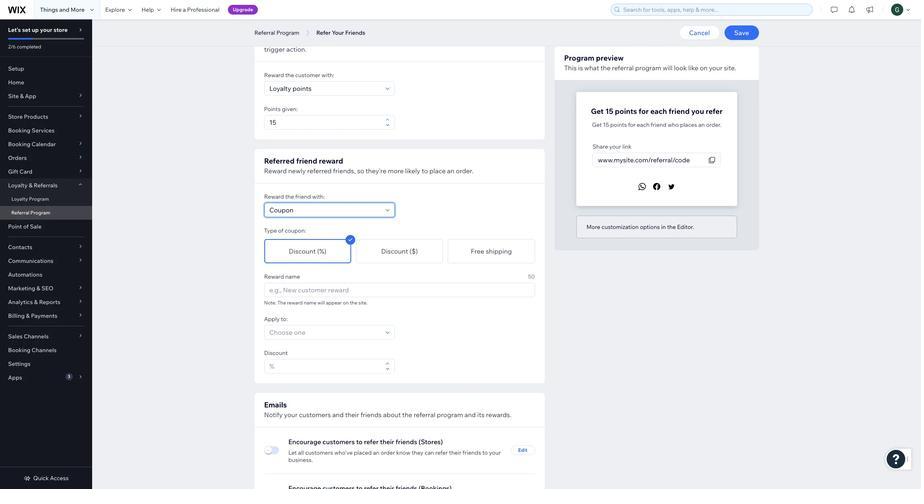 Task type: locate. For each thing, give the bounding box(es) containing it.
reward for reward name
[[264, 273, 284, 281]]

apps
[[8, 374, 22, 382]]

0 vertical spatial get
[[591, 107, 604, 116]]

the down the action.
[[285, 72, 294, 79]]

0 vertical spatial to
[[422, 167, 428, 175]]

discount ($)
[[381, 247, 418, 256]]

1 horizontal spatial will
[[337, 36, 347, 44]]

their up order
[[380, 438, 394, 446]]

refer up placed
[[364, 438, 379, 446]]

and left its
[[465, 411, 476, 419]]

2 vertical spatial will
[[318, 300, 325, 306]]

shipping
[[486, 247, 512, 256]]

referral up point of sale
[[11, 210, 29, 216]]

site.
[[724, 64, 736, 72], [359, 300, 368, 306]]

booking
[[8, 127, 30, 134], [8, 141, 30, 148], [8, 347, 30, 354]]

your left edit button
[[489, 450, 501, 457]]

points up share your link
[[610, 121, 627, 129]]

0 horizontal spatial referral program
[[11, 210, 50, 216]]

program for referral program link
[[30, 210, 50, 216]]

the right in
[[667, 224, 676, 231]]

& for marketing
[[37, 285, 40, 292]]

referral inside 'sidebar' element
[[11, 210, 29, 216]]

0 horizontal spatial each
[[637, 121, 650, 129]]

& right billing
[[26, 313, 30, 320]]

& left the reports
[[34, 299, 38, 306]]

site. right appear
[[359, 300, 368, 306]]

booking up orders
[[8, 141, 30, 148]]

with: for customer
[[322, 72, 334, 79]]

reward for customer
[[333, 25, 358, 34]]

for for you
[[639, 107, 649, 116]]

up
[[32, 26, 39, 34]]

marketing & seo button
[[0, 282, 92, 296]]

the right appear
[[350, 300, 357, 306]]

reward up "get"
[[333, 25, 358, 34]]

channels down sales channels "dropdown button"
[[32, 347, 57, 354]]

1 vertical spatial booking
[[8, 141, 30, 148]]

3 booking from the top
[[8, 347, 30, 354]]

Reward name field
[[267, 283, 532, 297]]

customers inside emails notify your customers and their friends about the referral program and its rewards.
[[299, 411, 331, 419]]

program down "loyalty & referrals"
[[29, 196, 49, 202]]

0 vertical spatial site.
[[724, 64, 736, 72]]

referred right once
[[430, 36, 454, 44]]

channels up the booking channels
[[24, 333, 49, 340]]

0 vertical spatial program
[[635, 64, 661, 72]]

reward inside referred friend reward reward newly referred friends, so they're more likely to place an order.
[[264, 167, 287, 175]]

customer up reward the customer with: "field"
[[295, 72, 320, 79]]

channels inside "dropdown button"
[[24, 333, 49, 340]]

1 vertical spatial referred
[[307, 167, 332, 175]]

apply
[[264, 316, 280, 323]]

loyalty down "loyalty & referrals"
[[11, 196, 28, 202]]

0 horizontal spatial of
[[23, 223, 29, 230]]

rewards.
[[486, 411, 512, 419]]

0 vertical spatial more
[[71, 6, 85, 13]]

1 vertical spatial loyalty
[[11, 196, 28, 202]]

2 horizontal spatial discount
[[381, 247, 408, 256]]

reward down trigger
[[264, 72, 284, 79]]

0 vertical spatial refer
[[706, 107, 723, 116]]

what
[[584, 64, 599, 72]]

1 vertical spatial to
[[356, 438, 363, 446]]

reward up friends,
[[319, 156, 343, 166]]

reward for reward the customer with:
[[264, 72, 284, 79]]

referred inside referring customer reward your existing customers will get their reward once their referred friends complete the trigger action.
[[430, 36, 454, 44]]

quick access button
[[24, 475, 69, 482]]

booking inside dropdown button
[[8, 141, 30, 148]]

your inside program preview this is what the referral program will look like on your site.
[[709, 64, 723, 72]]

of
[[23, 223, 29, 230], [278, 227, 284, 235]]

customers inside referring customer reward your existing customers will get their reward once their referred friends complete the trigger action.
[[304, 36, 336, 44]]

settings link
[[0, 357, 92, 371]]

0 horizontal spatial for
[[628, 121, 636, 129]]

friend inside referred friend reward reward newly referred friends, so they're more likely to place an order.
[[296, 156, 317, 166]]

0 horizontal spatial more
[[71, 6, 85, 13]]

1 vertical spatial channels
[[32, 347, 57, 354]]

0 vertical spatial each
[[650, 107, 667, 116]]

1 vertical spatial get
[[592, 121, 602, 129]]

0 horizontal spatial order.
[[456, 167, 474, 175]]

your right notify
[[284, 411, 298, 419]]

booking down store
[[8, 127, 30, 134]]

with: up reward the customer with: "field"
[[322, 72, 334, 79]]

1 vertical spatial points
[[610, 121, 627, 129]]

program up the action.
[[277, 29, 299, 36]]

sale
[[30, 223, 42, 230]]

communications
[[8, 258, 53, 265]]

given:
[[282, 106, 298, 113]]

with: up reward the friend with: field
[[312, 193, 325, 201]]

billing
[[8, 313, 25, 320]]

their inside emails notify your customers and their friends about the referral program and its rewards.
[[345, 411, 359, 419]]

point
[[8, 223, 22, 230]]

your right the up
[[40, 26, 52, 34]]

program up is
[[564, 53, 594, 63]]

program left look
[[635, 64, 661, 72]]

discount up %
[[264, 350, 288, 357]]

analytics & reports button
[[0, 296, 92, 309]]

friend up newly
[[296, 156, 317, 166]]

with:
[[322, 72, 334, 79], [312, 193, 325, 201]]

1 vertical spatial with:
[[312, 193, 325, 201]]

1 vertical spatial program
[[437, 411, 463, 419]]

and right things
[[59, 6, 69, 13]]

2 horizontal spatial to
[[483, 450, 488, 457]]

customer
[[298, 25, 332, 34], [295, 72, 320, 79]]

1 horizontal spatial order.
[[706, 121, 722, 129]]

reward right the at the left bottom of the page
[[287, 300, 303, 306]]

1 horizontal spatial on
[[700, 64, 708, 72]]

the right complete
[[508, 36, 518, 44]]

program for the referral program button
[[277, 29, 299, 36]]

for up link
[[628, 121, 636, 129]]

loyalty for loyalty & referrals
[[8, 182, 27, 189]]

2 booking from the top
[[8, 141, 30, 148]]

referral down preview
[[612, 64, 634, 72]]

existing
[[279, 36, 303, 44]]

0 vertical spatial name
[[285, 273, 300, 281]]

1 horizontal spatial for
[[639, 107, 649, 116]]

customer up existing
[[298, 25, 332, 34]]

1 horizontal spatial an
[[447, 167, 455, 175]]

1 vertical spatial referral
[[414, 411, 436, 419]]

each for who
[[637, 121, 650, 129]]

an
[[698, 121, 705, 129], [447, 167, 455, 175], [373, 450, 380, 457]]

0 horizontal spatial will
[[318, 300, 325, 306]]

booking up settings
[[8, 347, 30, 354]]

refer your friends
[[316, 29, 365, 36]]

1 vertical spatial order.
[[456, 167, 474, 175]]

of for sale
[[23, 223, 29, 230]]

channels for booking channels
[[32, 347, 57, 354]]

2 vertical spatial an
[[373, 450, 380, 457]]

referral program button
[[250, 27, 303, 39]]

your right like
[[709, 64, 723, 72]]

points up get 15 points for each friend who places an order.
[[615, 107, 637, 116]]

customization
[[602, 224, 639, 231]]

0 vertical spatial referral
[[255, 29, 275, 36]]

know
[[396, 450, 411, 457]]

set
[[22, 26, 30, 34]]

store
[[54, 26, 68, 34]]

help
[[142, 6, 154, 13]]

0 horizontal spatial referral
[[414, 411, 436, 419]]

referral program inside 'sidebar' element
[[11, 210, 50, 216]]

free shipping
[[471, 247, 512, 256]]

each down get 15 points for each friend you refer
[[637, 121, 650, 129]]

reward up note:
[[264, 273, 284, 281]]

will
[[337, 36, 347, 44], [663, 64, 673, 72], [318, 300, 325, 306]]

15 up share your link
[[605, 107, 613, 116]]

15
[[605, 107, 613, 116], [603, 121, 609, 129]]

1 vertical spatial more
[[587, 224, 600, 231]]

1 horizontal spatial program
[[635, 64, 661, 72]]

1 horizontal spatial referred
[[430, 36, 454, 44]]

0 vertical spatial referred
[[430, 36, 454, 44]]

0 vertical spatial 15
[[605, 107, 613, 116]]

order. inside referred friend reward reward newly referred friends, so they're more likely to place an order.
[[456, 167, 474, 175]]

15 for get 15 points for each friend you refer
[[605, 107, 613, 116]]

on right like
[[700, 64, 708, 72]]

& for billing
[[26, 313, 30, 320]]

upgrade button
[[228, 5, 258, 15]]

your
[[332, 29, 344, 36], [264, 36, 278, 44]]

1 horizontal spatial each
[[650, 107, 667, 116]]

an left order
[[373, 450, 380, 457]]

0 horizontal spatial program
[[437, 411, 463, 419]]

0 vertical spatial booking
[[8, 127, 30, 134]]

will left appear
[[318, 300, 325, 306]]

1 horizontal spatial site.
[[724, 64, 736, 72]]

more
[[71, 6, 85, 13], [587, 224, 600, 231]]

0 vertical spatial will
[[337, 36, 347, 44]]

loyalty down gift card
[[8, 182, 27, 189]]

1 vertical spatial referral
[[11, 210, 29, 216]]

0 vertical spatial order.
[[706, 121, 722, 129]]

& up loyalty program
[[29, 182, 32, 189]]

is
[[578, 64, 583, 72]]

0 horizontal spatial your
[[264, 36, 278, 44]]

to left edit button
[[483, 450, 488, 457]]

program inside button
[[277, 29, 299, 36]]

0 vertical spatial referral
[[612, 64, 634, 72]]

more right things
[[71, 6, 85, 13]]

to up placed
[[356, 438, 363, 446]]

in
[[661, 224, 666, 231]]

1 vertical spatial each
[[637, 121, 650, 129]]

billing & payments
[[8, 313, 57, 320]]

your inside button
[[332, 29, 344, 36]]

0 vertical spatial points
[[615, 107, 637, 116]]

will inside referring customer reward your existing customers will get their reward once their referred friends complete the trigger action.
[[337, 36, 347, 44]]

& inside popup button
[[29, 182, 32, 189]]

referred right newly
[[307, 167, 332, 175]]

store products button
[[0, 110, 92, 124]]

1 horizontal spatial of
[[278, 227, 284, 235]]

1 horizontal spatial discount
[[289, 247, 316, 256]]

1 horizontal spatial refer
[[436, 450, 448, 457]]

site. right like
[[724, 64, 736, 72]]

1 vertical spatial an
[[447, 167, 455, 175]]

point of sale link
[[0, 220, 92, 234]]

referral inside button
[[255, 29, 275, 36]]

a
[[183, 6, 186, 13]]

& right the site
[[20, 93, 24, 100]]

type of coupon:
[[264, 227, 306, 235]]

name up the at the left bottom of the page
[[285, 273, 300, 281]]

referral up trigger
[[255, 29, 275, 36]]

sidebar element
[[0, 19, 92, 490]]

places
[[680, 121, 697, 129]]

1 horizontal spatial to
[[422, 167, 428, 175]]

0 vertical spatial for
[[639, 107, 649, 116]]

referral for referral program link
[[11, 210, 29, 216]]

0 horizontal spatial referral
[[11, 210, 29, 216]]

your up trigger
[[264, 36, 278, 44]]

your right refer on the left
[[332, 29, 344, 36]]

0 horizontal spatial referred
[[307, 167, 332, 175]]

0 vertical spatial referral program
[[255, 29, 299, 36]]

0 horizontal spatial site.
[[359, 300, 368, 306]]

program left its
[[437, 411, 463, 419]]

program inside program preview this is what the referral program will look like on your site.
[[635, 64, 661, 72]]

1 horizontal spatial referral program
[[255, 29, 299, 36]]

an inside referred friend reward reward newly referred friends, so they're more likely to place an order.
[[447, 167, 455, 175]]

products
[[24, 113, 48, 120]]

referral program inside button
[[255, 29, 299, 36]]

2 horizontal spatial and
[[465, 411, 476, 419]]

referral up (stores) at bottom left
[[414, 411, 436, 419]]

access
[[50, 475, 69, 482]]

referrals
[[34, 182, 58, 189]]

program up the sale
[[30, 210, 50, 216]]

referral inside program preview this is what the referral program will look like on your site.
[[612, 64, 634, 72]]

1 vertical spatial for
[[628, 121, 636, 129]]

referral inside emails notify your customers and their friends about the referral program and its rewards.
[[414, 411, 436, 419]]

with: for friend
[[312, 193, 325, 201]]

& for site
[[20, 93, 24, 100]]

2 horizontal spatial an
[[698, 121, 705, 129]]

refer right can
[[436, 450, 448, 457]]

50
[[528, 273, 535, 281]]

customers up encourage
[[299, 411, 331, 419]]

reward
[[333, 25, 358, 34], [376, 36, 396, 44], [319, 156, 343, 166], [287, 300, 303, 306]]

2 reward from the top
[[264, 167, 287, 175]]

store products
[[8, 113, 48, 120]]

so
[[357, 167, 364, 175]]

you
[[691, 107, 704, 116]]

referred friend reward reward newly referred friends, so they're more likely to place an order.
[[264, 156, 474, 175]]

refer right you
[[706, 107, 723, 116]]

2 vertical spatial booking
[[8, 347, 30, 354]]

about
[[383, 411, 401, 419]]

the right about
[[402, 411, 412, 419]]

reward inside referred friend reward reward newly referred friends, so they're more likely to place an order.
[[319, 156, 343, 166]]

discount left ($)
[[381, 247, 408, 256]]

friends,
[[333, 167, 356, 175]]

your inside 'sidebar' element
[[40, 26, 52, 34]]

1 horizontal spatial more
[[587, 224, 600, 231]]

of left the sale
[[23, 223, 29, 230]]

2 horizontal spatial will
[[663, 64, 673, 72]]

reward down referred
[[264, 167, 287, 175]]

1 horizontal spatial referral
[[612, 64, 634, 72]]

will left look
[[663, 64, 673, 72]]

3 reward from the top
[[264, 193, 284, 201]]

Search for tools, apps, help & more... field
[[621, 4, 810, 15]]

& for analytics
[[34, 299, 38, 306]]

0 vertical spatial customer
[[298, 25, 332, 34]]

discount for discount ($)
[[381, 247, 408, 256]]

1 reward from the top
[[264, 72, 284, 79]]

program
[[635, 64, 661, 72], [437, 411, 463, 419]]

1 horizontal spatial name
[[304, 300, 316, 306]]

of right type
[[278, 227, 284, 235]]

0 vertical spatial channels
[[24, 333, 49, 340]]

and up who've
[[332, 411, 344, 419]]

things
[[40, 6, 58, 13]]

1 booking from the top
[[8, 127, 30, 134]]

coupon:
[[285, 227, 306, 235]]

referral program down loyalty program
[[11, 210, 50, 216]]

customers up the action.
[[304, 36, 336, 44]]

for up get 15 points for each friend who places an order.
[[639, 107, 649, 116]]

1 vertical spatial 15
[[603, 121, 609, 129]]

each up get 15 points for each friend who places an order.
[[650, 107, 667, 116]]

of inside 'sidebar' element
[[23, 223, 29, 230]]

setup
[[8, 65, 24, 72]]

loyalty inside popup button
[[8, 182, 27, 189]]

this
[[564, 64, 577, 72]]

4 reward from the top
[[264, 273, 284, 281]]

let
[[288, 450, 297, 457]]

1 vertical spatial site.
[[359, 300, 368, 306]]

booking channels
[[8, 347, 57, 354]]

0 vertical spatial with:
[[322, 72, 334, 79]]

reward for the
[[287, 300, 303, 306]]

friends left about
[[361, 411, 382, 419]]

completed
[[17, 44, 41, 50]]

0 horizontal spatial to
[[356, 438, 363, 446]]

to right likely
[[422, 167, 428, 175]]

order. right place
[[456, 167, 474, 175]]

discount left the '(%)'
[[289, 247, 316, 256]]

2 vertical spatial to
[[483, 450, 488, 457]]

discount for discount (%)
[[289, 247, 316, 256]]

0 vertical spatial on
[[700, 64, 708, 72]]

place
[[430, 167, 446, 175]]

program for 'loyalty program' link
[[29, 196, 49, 202]]

& for loyalty
[[29, 182, 32, 189]]

name left appear
[[304, 300, 316, 306]]

0 horizontal spatial refer
[[364, 438, 379, 446]]

payments
[[31, 313, 57, 320]]

more left customization
[[587, 224, 600, 231]]

on right appear
[[343, 300, 349, 306]]

& left 'seo'
[[37, 285, 40, 292]]

the down preview
[[601, 64, 611, 72]]

reward up type
[[264, 193, 284, 201]]

referral
[[255, 29, 275, 36], [11, 210, 29, 216]]

an right places on the right top
[[698, 121, 705, 129]]

the inside emails notify your customers and their friends about the referral program and its rewards.
[[402, 411, 412, 419]]

their
[[360, 36, 374, 44], [414, 36, 428, 44], [345, 411, 359, 419], [380, 438, 394, 446], [449, 450, 462, 457]]

order. right places on the right top
[[706, 121, 722, 129]]

name
[[285, 273, 300, 281], [304, 300, 316, 306]]

sales
[[8, 333, 23, 340]]

1 horizontal spatial referral
[[255, 29, 275, 36]]

refer
[[706, 107, 723, 116], [364, 438, 379, 446], [436, 450, 448, 457]]

sales channels button
[[0, 330, 92, 344]]

&
[[20, 93, 24, 100], [29, 182, 32, 189], [37, 285, 40, 292], [34, 299, 38, 306], [26, 313, 30, 320]]

referral for the referral program button
[[255, 29, 275, 36]]

0 horizontal spatial an
[[373, 450, 380, 457]]

reward
[[264, 72, 284, 79], [264, 167, 287, 175], [264, 193, 284, 201], [264, 273, 284, 281]]

will left "get"
[[337, 36, 347, 44]]

referred
[[430, 36, 454, 44], [307, 167, 332, 175]]

1 vertical spatial on
[[343, 300, 349, 306]]

Discount text field
[[275, 360, 383, 374]]

1 horizontal spatial your
[[332, 29, 344, 36]]

1 vertical spatial will
[[663, 64, 673, 72]]

1 vertical spatial referral program
[[11, 210, 50, 216]]

editor.
[[677, 224, 694, 231]]

0 vertical spatial loyalty
[[8, 182, 27, 189]]

friend up who
[[669, 107, 690, 116]]

referral program
[[255, 29, 299, 36], [11, 210, 50, 216]]

store
[[8, 113, 23, 120]]



Task type: vqa. For each thing, say whether or not it's contained in the screenshot.
Business Email link
no



Task type: describe. For each thing, give the bounding box(es) containing it.
save button
[[725, 25, 759, 40]]

let's set up your store
[[8, 26, 68, 34]]

friends down its
[[463, 450, 481, 457]]

their right "get"
[[360, 36, 374, 44]]

15 for get 15 points for each friend who places an order.
[[603, 121, 609, 129]]

1 vertical spatial refer
[[364, 438, 379, 446]]

hire
[[171, 6, 182, 13]]

Share your link field
[[595, 153, 706, 167]]

communications button
[[0, 254, 92, 268]]

get for get 15 points for each friend who places an order.
[[592, 121, 602, 129]]

contacts button
[[0, 241, 92, 254]]

they
[[412, 450, 424, 457]]

analytics
[[8, 299, 33, 306]]

preview
[[596, 53, 624, 63]]

refer
[[316, 29, 331, 36]]

share
[[593, 143, 608, 150]]

complete
[[478, 36, 506, 44]]

get 15 points for each friend you refer
[[591, 107, 723, 116]]

more
[[388, 167, 404, 175]]

points
[[264, 106, 281, 113]]

their right can
[[449, 450, 462, 457]]

free
[[471, 247, 484, 256]]

business.
[[288, 457, 313, 464]]

edit
[[518, 448, 528, 454]]

cancel button
[[680, 25, 720, 40]]

card
[[20, 168, 32, 175]]

2 vertical spatial refer
[[436, 450, 448, 457]]

Points given: text field
[[267, 116, 383, 129]]

your inside referring customer reward your existing customers will get their reward once their referred friends complete the trigger action.
[[264, 36, 278, 44]]

friends up know
[[396, 438, 417, 446]]

more customization options in the editor.
[[587, 224, 694, 231]]

friend down get 15 points for each friend you refer
[[651, 121, 667, 129]]

quick access
[[33, 475, 69, 482]]

(%)
[[317, 247, 327, 256]]

who
[[668, 121, 679, 129]]

placed
[[354, 450, 372, 457]]

the
[[278, 300, 286, 306]]

the inside referring customer reward your existing customers will get their reward once their referred friends complete the trigger action.
[[508, 36, 518, 44]]

friend up reward the friend with: field
[[295, 193, 311, 201]]

to inside referred friend reward reward newly referred friends, so they're more likely to place an order.
[[422, 167, 428, 175]]

trigger
[[264, 45, 285, 53]]

an inside encourage customers to refer their friends (stores) let all customers who've placed an order know they can refer their friends to your business.
[[373, 450, 380, 457]]

0 horizontal spatial name
[[285, 273, 300, 281]]

2 horizontal spatial refer
[[706, 107, 723, 116]]

order
[[381, 450, 395, 457]]

2/6
[[8, 44, 16, 50]]

home
[[8, 79, 24, 86]]

customer inside referring customer reward your existing customers will get their reward once their referred friends complete the trigger action.
[[298, 25, 332, 34]]

get
[[349, 36, 359, 44]]

its
[[477, 411, 485, 419]]

Reward the customer with: field
[[267, 82, 383, 95]]

professional
[[187, 6, 220, 13]]

encourage customers to refer their friends (stores) let all customers who've placed an order know they can refer their friends to your business.
[[288, 438, 501, 464]]

program inside emails notify your customers and their friends about the referral program and its rewards.
[[437, 411, 463, 419]]

setup link
[[0, 62, 92, 76]]

friends inside referring customer reward your existing customers will get their reward once their referred friends complete the trigger action.
[[455, 36, 476, 44]]

2/6 completed
[[8, 44, 41, 50]]

each for you
[[650, 107, 667, 116]]

reward for friend
[[319, 156, 343, 166]]

loyalty & referrals
[[8, 182, 58, 189]]

gift
[[8, 168, 18, 175]]

referring customer reward your existing customers will get their reward once their referred friends complete the trigger action.
[[264, 25, 518, 53]]

reward name
[[264, 273, 300, 281]]

options
[[640, 224, 660, 231]]

0 horizontal spatial on
[[343, 300, 349, 306]]

contacts
[[8, 244, 32, 251]]

seo
[[42, 285, 53, 292]]

home link
[[0, 76, 92, 89]]

booking for booking calendar
[[8, 141, 30, 148]]

help button
[[137, 0, 166, 19]]

referral program link
[[0, 206, 92, 220]]

quick
[[33, 475, 49, 482]]

(stores)
[[419, 438, 443, 446]]

can
[[425, 450, 434, 457]]

booking services
[[8, 127, 55, 134]]

%
[[269, 363, 275, 371]]

the inside program preview this is what the referral program will look like on your site.
[[601, 64, 611, 72]]

your inside emails notify your customers and their friends about the referral program and its rewards.
[[284, 411, 298, 419]]

edit button
[[511, 446, 535, 456]]

referral program for the referral program button
[[255, 29, 299, 36]]

they're
[[366, 167, 387, 175]]

referred inside referred friend reward reward newly referred friends, so they're more likely to place an order.
[[307, 167, 332, 175]]

1 vertical spatial name
[[304, 300, 316, 306]]

friends inside emails notify your customers and their friends about the referral program and its rewards.
[[361, 411, 382, 419]]

booking for booking channels
[[8, 347, 30, 354]]

newly
[[288, 167, 306, 175]]

apply to:
[[264, 316, 288, 323]]

the down newly
[[285, 193, 294, 201]]

points for get 15 points for each friend you refer
[[615, 107, 637, 116]]

1 horizontal spatial and
[[332, 411, 344, 419]]

marketing & seo
[[8, 285, 53, 292]]

analytics & reports
[[8, 299, 60, 306]]

note:
[[264, 300, 276, 306]]

site & app
[[8, 93, 36, 100]]

of for coupon:
[[278, 227, 284, 235]]

points given:
[[264, 106, 298, 113]]

booking calendar button
[[0, 137, 92, 151]]

referral program for referral program link
[[11, 210, 50, 216]]

will inside program preview this is what the referral program will look like on your site.
[[663, 64, 673, 72]]

appear
[[326, 300, 342, 306]]

type
[[264, 227, 277, 235]]

Reward the friend with: field
[[267, 203, 383, 217]]

to:
[[281, 316, 288, 323]]

reward left once
[[376, 36, 396, 44]]

for for who
[[628, 121, 636, 129]]

refer your friends button
[[312, 27, 369, 39]]

($)
[[410, 247, 418, 256]]

booking for booking services
[[8, 127, 30, 134]]

cancel
[[689, 29, 710, 37]]

1 vertical spatial customer
[[295, 72, 320, 79]]

customers down encourage
[[305, 450, 333, 457]]

emails notify your customers and their friends about the referral program and its rewards.
[[264, 401, 512, 419]]

your inside encourage customers to refer their friends (stores) let all customers who've placed an order know they can refer their friends to your business.
[[489, 450, 501, 457]]

0 vertical spatial an
[[698, 121, 705, 129]]

on inside program preview this is what the referral program will look like on your site.
[[700, 64, 708, 72]]

program inside program preview this is what the referral program will look like on your site.
[[564, 53, 594, 63]]

points for get 15 points for each friend who places an order.
[[610, 121, 627, 129]]

friends
[[345, 29, 365, 36]]

loyalty for loyalty program
[[11, 196, 28, 202]]

their right once
[[414, 36, 428, 44]]

gift card button
[[0, 165, 92, 179]]

hire a professional
[[171, 6, 220, 13]]

loyalty program
[[11, 196, 49, 202]]

reward for reward the friend with:
[[264, 193, 284, 201]]

channels for sales channels
[[24, 333, 49, 340]]

customers up who've
[[323, 438, 355, 446]]

get for get 15 points for each friend you refer
[[591, 107, 604, 116]]

0 horizontal spatial and
[[59, 6, 69, 13]]

orders
[[8, 154, 27, 162]]

let's
[[8, 26, 21, 34]]

site
[[8, 93, 19, 100]]

site. inside program preview this is what the referral program will look like on your site.
[[724, 64, 736, 72]]

hire a professional link
[[166, 0, 224, 19]]

0 horizontal spatial discount
[[264, 350, 288, 357]]

orders button
[[0, 151, 92, 165]]

your left link
[[609, 143, 621, 150]]

program preview this is what the referral program will look like on your site.
[[564, 53, 736, 72]]

Apply to: field
[[267, 326, 383, 340]]

automations
[[8, 271, 42, 279]]

loyalty & referrals button
[[0, 179, 92, 192]]

loyalty program link
[[0, 192, 92, 206]]



